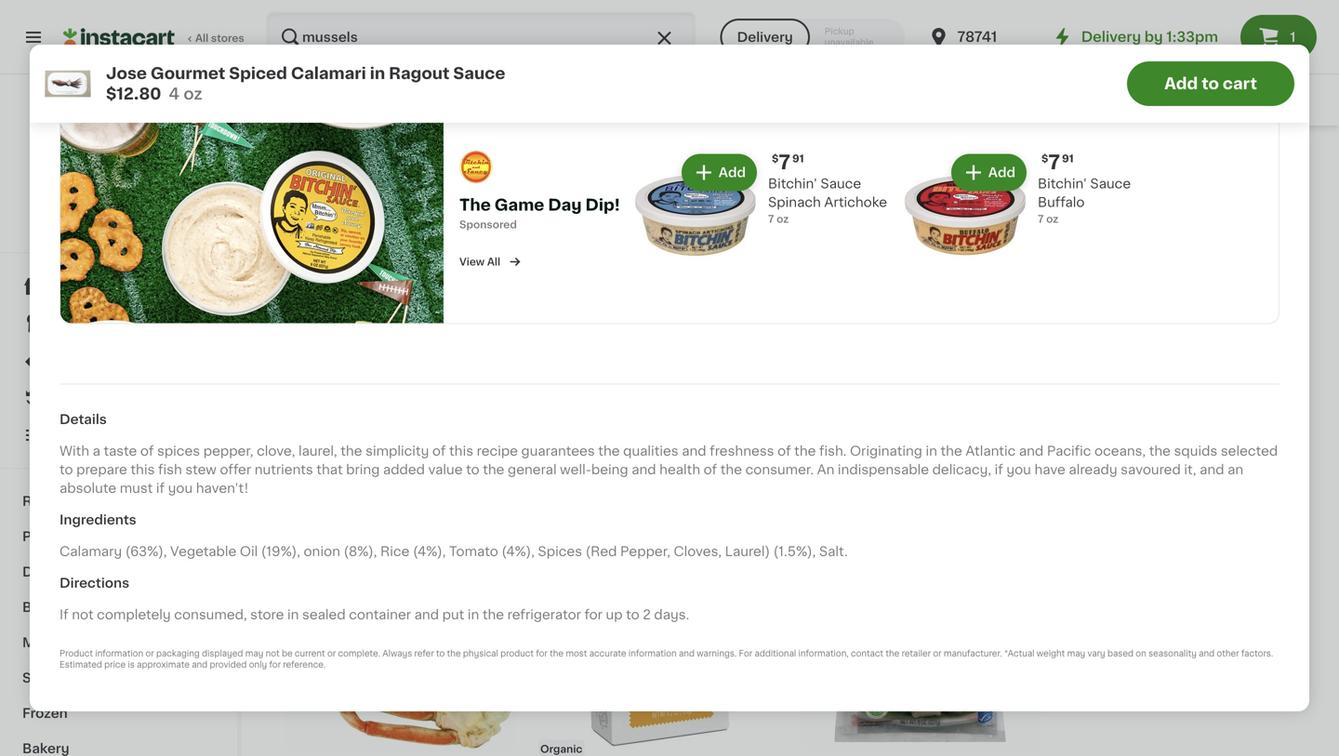 Task type: describe. For each thing, give the bounding box(es) containing it.
guarantee
[[143, 226, 197, 236]]

provisions for patagonia provisions smoked mussels 4.2 oz
[[348, 431, 415, 444]]

dip!
[[586, 197, 620, 213]]

nsored
[[480, 219, 517, 230]]

oz inside "bitchin' sauce spinach artichoke 7 oz"
[[777, 214, 789, 224]]

nutrients
[[255, 463, 313, 476]]

is
[[128, 661, 135, 669]]

consumed,
[[174, 608, 247, 621]]

$12.80
[[106, 86, 161, 102]]

refrigerator
[[508, 608, 581, 621]]

up
[[606, 608, 623, 621]]

2 information from the left
[[629, 650, 677, 658]]

6
[[1068, 32, 1082, 51]]

7 up spinach
[[779, 152, 791, 172]]

and left other
[[1199, 650, 1215, 658]]

oz inside the patagonia provisions smoked mussels 4.2 oz
[[298, 468, 311, 478]]

with
[[60, 444, 89, 458]]

spinach
[[768, 196, 821, 209]]

retailer
[[902, 650, 931, 658]]

8 inside product group
[[290, 32, 303, 51]]

central market link
[[69, 97, 169, 201]]

a
[[93, 444, 100, 458]]

to right the value
[[466, 463, 480, 476]]

seafood
[[74, 636, 130, 649]]

$ 7 91 for bitchin' sauce spinach artichoke
[[772, 152, 804, 172]]

the left retailer
[[886, 650, 900, 658]]

4
[[169, 86, 180, 102]]

$ up spinach
[[772, 153, 779, 164]]

instacart logo image
[[63, 26, 175, 48]]

2 73 from the left
[[564, 33, 577, 43]]

snacks
[[22, 672, 71, 685]]

snacks & candy
[[22, 672, 133, 685]]

mussels, inside scout canning organic pei mussels, paprika & fennel sauce
[[471, 16, 529, 29]]

reference.
[[283, 661, 326, 669]]

patagonia for patagonia provisions mussels, in olive oil + broth, savory sofrito
[[798, 431, 863, 444]]

selected
[[1221, 444, 1278, 458]]

2 8 from the left
[[549, 32, 563, 51]]

4.2 inside patagonia provisions lemon herb mussels 4.2 oz
[[539, 468, 555, 478]]

scout canning organic pei mussels, paprika & fennel sauce
[[471, 0, 648, 47]]

2 (4%), from the left
[[502, 545, 535, 558]]

patagonia for patagonia provisions lemon herb mussels 4.2 oz
[[539, 431, 604, 444]]

organic inside button
[[540, 744, 583, 755]]

tomato
[[449, 545, 498, 558]]

7 up the buffalo
[[1049, 152, 1060, 172]]

day
[[548, 197, 582, 213]]

beverages link
[[11, 590, 226, 625]]

to inside button
[[1202, 76, 1219, 92]]

oz inside button
[[78, 34, 91, 44]]

patagonia for patagonia provisions smoked mussels 4.2 oz
[[279, 431, 344, 444]]

prepare
[[76, 463, 127, 476]]

contact
[[851, 650, 884, 658]]

cloves,
[[674, 545, 722, 558]]

offer
[[220, 463, 251, 476]]

(1.5%),
[[774, 545, 816, 558]]

by
[[1145, 30, 1163, 44]]

0 vertical spatial if
[[995, 463, 1003, 476]]

snacks & candy link
[[11, 660, 226, 696]]

eggs
[[76, 566, 109, 579]]

service type group
[[721, 19, 905, 56]]

absolute
[[60, 482, 116, 495]]

$ inside $ 11 64
[[802, 33, 809, 43]]

policy
[[130, 207, 163, 217]]

add to cart
[[1165, 76, 1258, 92]]

refer
[[414, 650, 434, 658]]

sauce inside "bitchin' sauce spinach artichoke 7 oz"
[[821, 177, 861, 190]]

of up consumer.
[[778, 444, 791, 458]]

sauce inside scout canning organic pei mussels, paprika & fennel sauce
[[471, 34, 512, 47]]

store choice
[[804, 12, 860, 21]]

7 inside the bitchin' sauce buffalo 7 oz
[[1038, 214, 1044, 224]]

ingredients
[[60, 513, 136, 526]]

paprika
[[532, 16, 580, 29]]

dairy & eggs
[[22, 566, 109, 579]]

0 horizontal spatial if
[[156, 482, 165, 495]]

herb
[[726, 431, 758, 444]]

in inside the 'with a taste of spices pepper, clove, laurel, the simplicity of this recipe guarantees the qualities and freshness of the fish. originating in the atlantic and pacific oceans, the squids selected to prepare this fish stew offer nutrients that bring added value to the general well-being and health of the consumer. an indispensable delicacy, if you have already savoured it, and an absolute must if you haven't!'
[[926, 444, 938, 458]]

oil inside patagonia provisions mussels, in olive oil + broth, savory sofrito
[[835, 450, 853, 463]]

bakery
[[22, 742, 69, 755]]

an
[[817, 463, 835, 476]]

view for view pricing policy
[[63, 207, 88, 217]]

central market logo image
[[78, 97, 160, 179]]

must
[[120, 482, 153, 495]]

baking
[[1153, 93, 1198, 107]]

0 horizontal spatial you
[[168, 482, 193, 495]]

factors.
[[1242, 650, 1274, 658]]

warnings.
[[697, 650, 737, 658]]

product information or packaging displayed may not be current or complete. always refer to the physical product for the most accurate information and warnings. for additional information, contact the retailer or manufacturer. *actual weight may vary based on seasonality and other factors. estimated price is approximate and provided only for reference.
[[60, 650, 1274, 669]]

broth,
[[867, 450, 907, 463]]

completely
[[97, 608, 171, 621]]

the down freshness
[[721, 463, 742, 476]]

0 horizontal spatial for
[[269, 661, 281, 669]]

to inside product information or packaging displayed may not be current or complete. always refer to the physical product for the most accurate information and warnings. for additional information, contact the retailer or manufacturer. *actual weight may vary based on seasonality and other factors. estimated price is approximate and provided only for reference.
[[436, 650, 445, 658]]

bitchin' for bitchin' sauce spinach artichoke
[[768, 177, 817, 190]]

2 may from the left
[[1067, 650, 1086, 658]]

the left fish.
[[795, 444, 816, 458]]

general
[[508, 463, 557, 476]]

2 $ 8 73 from the left
[[542, 32, 577, 51]]

container
[[349, 608, 411, 621]]

1 horizontal spatial all
[[487, 257, 501, 267]]

spices
[[157, 444, 200, 458]]

$ down the paprika
[[542, 33, 549, 43]]

consumer.
[[746, 463, 814, 476]]

to left the 2
[[626, 608, 640, 621]]

0 vertical spatial you
[[1007, 463, 1031, 476]]

not inside product information or packaging displayed may not be current or complete. always refer to the physical product for the most accurate information and warnings. for additional information, contact the retailer or manufacturer. *actual weight may vary based on seasonality and other factors. estimated price is approximate and provided only for reference.
[[266, 650, 280, 658]]

calamary (63%), vegetable oil (19%), onion (8%), rice (4%), tomato (4%), spices (red pepper, cloves, laurel) (1.5%), salt.
[[60, 545, 848, 558]]

pricing
[[91, 207, 128, 217]]

scout
[[471, 0, 510, 10]]

and up have
[[1019, 444, 1044, 458]]

always
[[383, 650, 412, 658]]

market for central market
[[121, 185, 169, 198]]

displayed
[[202, 650, 243, 658]]

health
[[660, 463, 701, 476]]

product group containing 8
[[279, 0, 524, 122]]

clove,
[[257, 444, 295, 458]]

fresh
[[1157, 431, 1194, 444]]

central for central market
[[69, 185, 118, 198]]

central market fresh sea scallops button
[[1058, 152, 1302, 447]]

and right it,
[[1200, 463, 1225, 476]]

bitchin' sauce spinach artichoke 7 oz
[[768, 177, 887, 224]]

provisions for patagonia provisions smoked mussels
[[348, 56, 415, 69]]

& for seafood
[[60, 636, 71, 649]]

satisfaction
[[78, 226, 141, 236]]

3.2
[[60, 34, 76, 44]]

$6.98 per pound element
[[1058, 29, 1302, 54]]

1 (4%), from the left
[[413, 545, 446, 558]]

bitchin' sauce game day dip image
[[60, 107, 444, 323]]

other
[[1217, 650, 1239, 658]]

meat & seafood
[[22, 636, 130, 649]]

of right taste
[[140, 444, 154, 458]]

all inside "link"
[[195, 33, 209, 43]]

91 for bitchin' sauce spinach artichoke
[[793, 153, 804, 164]]

$ up the buffalo
[[1042, 153, 1049, 164]]

mussels for patagonia provisions smoked mussels
[[279, 75, 333, 88]]

store
[[250, 608, 284, 621]]

scallops
[[1225, 431, 1280, 444]]

provisions for patagonia provisions mussels, in olive oil + broth, savory sofrito
[[867, 431, 934, 444]]

/lb
[[1105, 30, 1125, 45]]

on
[[1136, 650, 1147, 658]]

4.2 oz
[[265, 34, 297, 44]]

100% satisfaction guarantee
[[48, 226, 197, 236]]

store
[[804, 12, 828, 21]]

vegetable
[[170, 545, 237, 558]]

the up the 'bring'
[[341, 444, 362, 458]]

candy
[[88, 672, 133, 685]]

of up the value
[[432, 444, 446, 458]]

the down central market fresh sea scallops on the right bottom of page
[[1149, 444, 1171, 458]]

bitchin' for bitchin' sauce buffalo
[[1038, 177, 1087, 190]]

calamari
[[291, 66, 366, 81]]

(63%),
[[125, 545, 167, 558]]

mussels for patagonia provisions smoked mussels 4.2 oz
[[279, 450, 333, 463]]

artichoke
[[824, 196, 887, 209]]

if not completely consumed, store in sealed container and put in the refrigerator for up to 2 days.
[[60, 608, 690, 621]]

2 horizontal spatial for
[[585, 608, 603, 621]]

simplicity
[[366, 444, 429, 458]]

3.2 oz
[[60, 34, 91, 44]]

3 or from the left
[[933, 650, 942, 658]]

already
[[1069, 463, 1118, 476]]

complete.
[[338, 650, 380, 658]]

sealed
[[302, 608, 346, 621]]



Task type: locate. For each thing, give the bounding box(es) containing it.
1 73 from the left
[[305, 33, 318, 43]]

view pricing policy link
[[63, 205, 174, 220]]

1 bitchin' from the left
[[768, 177, 817, 190]]

100% satisfaction guarantee button
[[29, 220, 208, 238]]

the right put
[[483, 608, 504, 621]]

dairy
[[22, 566, 59, 579]]

and down lemon
[[682, 444, 707, 458]]

7 down the buffalo
[[1038, 214, 1044, 224]]

& inside 'link'
[[62, 566, 73, 579]]

be
[[282, 650, 293, 658]]

to down with
[[60, 463, 73, 476]]

in inside jose gourmet spiced calamari in ragout sauce $12.80 4 oz
[[370, 66, 385, 81]]

1 horizontal spatial 91
[[1062, 153, 1074, 164]]

0 vertical spatial view
[[63, 207, 88, 217]]

lemon
[[678, 431, 723, 444]]

0 vertical spatial all
[[195, 33, 209, 43]]

oz inside the bitchin' sauce buffalo 7 oz
[[1047, 214, 1059, 224]]

0 vertical spatial smoked
[[418, 56, 471, 69]]

patagonia provisions mussels, in olive oil + broth, savory sofrito button
[[798, 152, 1043, 466]]

$ down store
[[802, 33, 809, 43]]

patagonia inside the patagonia provisions smoked mussels
[[279, 56, 344, 69]]

$ 7 91 up the buffalo
[[1042, 152, 1074, 172]]

not left the be
[[266, 650, 280, 658]]

spo
[[459, 219, 480, 230]]

provisions down 4.2 oz "button"
[[348, 56, 415, 69]]

& for eggs
[[62, 566, 73, 579]]

mussels
[[279, 75, 333, 88], [279, 450, 333, 463], [539, 450, 593, 463]]

laurel,
[[299, 444, 337, 458]]

estimated
[[60, 661, 102, 669]]

guarantees
[[521, 444, 595, 458]]

7 inside "bitchin' sauce spinach artichoke 7 oz"
[[768, 214, 774, 224]]

4.2 oz button
[[265, 0, 456, 46]]

weight
[[1037, 650, 1065, 658]]

(4%), right rice at the bottom
[[413, 545, 446, 558]]

in up the delicacy,
[[926, 444, 938, 458]]

1 vertical spatial market
[[1109, 431, 1154, 444]]

1:33pm
[[1167, 30, 1219, 44]]

buffalo
[[1038, 196, 1085, 209]]

bitchin' inside the bitchin' sauce buffalo 7 oz
[[1038, 177, 1087, 190]]

recommended searches element
[[257, 74, 1339, 126]]

and
[[1201, 93, 1226, 107], [682, 444, 707, 458], [1019, 444, 1044, 458], [632, 463, 656, 476], [1200, 463, 1225, 476], [415, 608, 439, 621], [679, 650, 695, 658], [1199, 650, 1215, 658], [192, 661, 208, 669]]

in right put
[[468, 608, 479, 621]]

0 horizontal spatial central
[[69, 185, 118, 198]]

olive
[[798, 450, 831, 463]]

smoked down scout
[[418, 56, 471, 69]]

1 horizontal spatial if
[[995, 463, 1003, 476]]

game
[[495, 197, 544, 213]]

delivery for delivery by 1:33pm
[[1082, 30, 1141, 44]]

dairy & eggs link
[[11, 554, 226, 590]]

mussels inside patagonia provisions lemon herb mussels 4.2 oz
[[539, 450, 593, 463]]

& left eggs
[[62, 566, 73, 579]]

patagonia provisions smoked mussels 4.2 oz
[[279, 431, 471, 478]]

and down packaging
[[192, 661, 208, 669]]

4.2
[[265, 34, 282, 44], [279, 468, 296, 478], [539, 468, 555, 478]]

2 horizontal spatial or
[[933, 650, 942, 658]]

the
[[459, 197, 491, 213]]

all stores link
[[63, 11, 246, 63]]

fish.
[[819, 444, 847, 458]]

(red
[[586, 545, 617, 558]]

of right health on the bottom
[[704, 463, 717, 476]]

1 vertical spatial not
[[266, 650, 280, 658]]

packaging
[[156, 650, 200, 658]]

smoked inside the patagonia provisions smoked mussels
[[418, 56, 471, 69]]

0 vertical spatial not
[[72, 608, 94, 621]]

oz inside jose gourmet spiced calamari in ragout sauce $12.80 4 oz
[[184, 86, 202, 102]]

to up baking and cooking
[[1202, 76, 1219, 92]]

$ inside product group
[[283, 33, 290, 43]]

for right product
[[536, 650, 548, 658]]

beverages
[[22, 601, 94, 614]]

the left physical
[[447, 650, 461, 658]]

the up being
[[598, 444, 620, 458]]

78741
[[958, 30, 997, 44]]

1 information from the left
[[95, 650, 143, 658]]

1 horizontal spatial 73
[[564, 33, 577, 43]]

oil left +
[[835, 450, 853, 463]]

91
[[793, 153, 804, 164], [1062, 153, 1074, 164]]

2 $ 7 91 from the left
[[1042, 152, 1074, 172]]

all left 'stores'
[[195, 33, 209, 43]]

seasonality
[[1149, 650, 1197, 658]]

1 horizontal spatial or
[[327, 650, 336, 658]]

patagonia for patagonia provisions smoked mussels
[[279, 56, 344, 69]]

delivery by 1:33pm link
[[1052, 26, 1219, 48]]

1 horizontal spatial you
[[1007, 463, 1031, 476]]

$ 8 73
[[283, 32, 318, 51], [542, 32, 577, 51]]

& inside scout canning organic pei mussels, paprika & fennel sauce
[[583, 16, 594, 29]]

1 91 from the left
[[793, 153, 804, 164]]

smoked inside the patagonia provisions smoked mussels 4.2 oz
[[418, 431, 471, 444]]

$ 7 91 for bitchin' sauce buffalo
[[1042, 152, 1074, 172]]

central up pacific
[[1058, 431, 1105, 444]]

0 horizontal spatial mussels,
[[471, 16, 529, 29]]

provisions for patagonia provisions lemon herb mussels 4.2 oz
[[607, 431, 674, 444]]

oz down the buffalo
[[1047, 214, 1059, 224]]

1 horizontal spatial central
[[1058, 431, 1105, 444]]

or
[[146, 650, 154, 658], [327, 650, 336, 658], [933, 650, 942, 658]]

$ 7 91
[[772, 152, 804, 172], [1042, 152, 1074, 172]]

2 smoked from the top
[[418, 431, 471, 444]]

0 vertical spatial oil
[[835, 450, 853, 463]]

3.2 oz button
[[60, 0, 251, 46]]

bakery link
[[11, 731, 226, 756]]

*actual
[[1005, 650, 1035, 658]]

patagonia down the 4.2 oz
[[279, 56, 344, 69]]

0 vertical spatial mussels,
[[471, 16, 529, 29]]

the left most
[[550, 650, 564, 658]]

oil
[[835, 450, 853, 463], [240, 545, 258, 558]]

sauce
[[471, 34, 512, 47], [453, 66, 505, 81], [821, 177, 861, 190], [1090, 177, 1131, 190]]

view up 100%
[[63, 207, 88, 217]]

0 horizontal spatial (4%),
[[413, 545, 446, 558]]

oz down guarantees
[[558, 468, 570, 478]]

1 $ 8 73 from the left
[[283, 32, 318, 51]]

0 horizontal spatial 73
[[305, 33, 318, 43]]

add
[[1165, 76, 1198, 92], [719, 166, 746, 179], [989, 166, 1016, 179], [482, 168, 509, 181], [741, 168, 768, 181], [1001, 168, 1028, 181], [1260, 168, 1287, 181]]

1 vertical spatial view
[[459, 257, 485, 267]]

1 vertical spatial for
[[536, 650, 548, 658]]

information down the 2
[[629, 650, 677, 658]]

0 horizontal spatial $ 8 73
[[283, 32, 318, 51]]

cart
[[1223, 76, 1258, 92]]

0 vertical spatial for
[[585, 608, 603, 621]]

$ 8 73 down the paprika
[[542, 32, 577, 51]]

1 horizontal spatial 8
[[549, 32, 563, 51]]

& for candy
[[74, 672, 85, 685]]

provisions inside the patagonia provisions smoked mussels
[[348, 56, 415, 69]]

or up approximate
[[146, 650, 154, 658]]

2 vertical spatial for
[[269, 661, 281, 669]]

0 horizontal spatial this
[[131, 463, 155, 476]]

100%
[[48, 226, 76, 236]]

for
[[739, 650, 753, 658]]

0 horizontal spatial 8
[[290, 32, 303, 51]]

in right store
[[287, 608, 299, 621]]

provisions inside patagonia provisions lemon herb mussels 4.2 oz
[[607, 431, 674, 444]]

view all
[[459, 257, 501, 267]]

0 vertical spatial market
[[121, 185, 169, 198]]

provisions inside the patagonia provisions smoked mussels 4.2 oz
[[348, 431, 415, 444]]

scout canning organic pei mussels, paprika & fennel sauce button
[[471, 0, 662, 65]]

1 vertical spatial oil
[[240, 545, 258, 558]]

1 horizontal spatial oil
[[835, 450, 853, 463]]

73 right the 4.2 oz
[[305, 33, 318, 43]]

1 8 from the left
[[290, 32, 303, 51]]

central for central market fresh sea scallops
[[1058, 431, 1105, 444]]

being
[[591, 463, 628, 476]]

savoured
[[1121, 463, 1181, 476]]

0 horizontal spatial 91
[[793, 153, 804, 164]]

central inside central market fresh sea scallops button
[[1058, 431, 1105, 444]]

0 horizontal spatial information
[[95, 650, 143, 658]]

bitchin' sauce logo image
[[459, 150, 493, 184]]

patagonia
[[279, 56, 344, 69], [279, 431, 344, 444], [539, 431, 604, 444], [798, 431, 863, 444]]

$ 8 73 inside product group
[[283, 32, 318, 51]]

you left have
[[1007, 463, 1031, 476]]

$ 6 98 /lb
[[1061, 30, 1125, 51]]

8 up jose gourmet spiced calamari in ragout sauce $12.80 4 oz
[[290, 32, 303, 51]]

view down spo
[[459, 257, 485, 267]]

product group containing organic
[[539, 510, 783, 756]]

1 smoked from the top
[[418, 56, 471, 69]]

not
[[72, 608, 94, 621], [266, 650, 280, 658]]

delivery for delivery
[[737, 31, 793, 44]]

organic inside scout canning organic pei mussels, paprika & fennel sauce
[[571, 0, 623, 10]]

ragout
[[389, 66, 450, 81]]

2 91 from the left
[[1062, 153, 1074, 164]]

product
[[60, 650, 93, 658]]

have
[[1035, 463, 1066, 476]]

haven't!
[[196, 482, 249, 495]]

pepper,
[[620, 545, 671, 558]]

mussels, down scout
[[471, 16, 529, 29]]

baking and cooking link
[[1125, 81, 1293, 119]]

provisions up qualities
[[607, 431, 674, 444]]

in left ragout
[[370, 66, 385, 81]]

oil left (19%),
[[240, 545, 258, 558]]

for right only
[[269, 661, 281, 669]]

for left up
[[585, 608, 603, 621]]

patagonia up fish.
[[798, 431, 863, 444]]

price
[[104, 661, 126, 669]]

0 horizontal spatial $ 7 91
[[772, 152, 804, 172]]

73
[[305, 33, 318, 43], [564, 33, 577, 43]]

2 or from the left
[[327, 650, 336, 658]]

&
[[583, 16, 594, 29], [62, 566, 73, 579], [60, 636, 71, 649], [74, 672, 85, 685]]

this up the value
[[449, 444, 474, 458]]

1 horizontal spatial view
[[459, 257, 485, 267]]

laurel)
[[725, 545, 770, 558]]

market for central market fresh sea scallops
[[1109, 431, 1154, 444]]

taste
[[104, 444, 137, 458]]

1 vertical spatial mussels,
[[937, 431, 994, 444]]

1 horizontal spatial for
[[536, 650, 548, 658]]

provisions inside patagonia provisions mussels, in olive oil + broth, savory sofrito
[[867, 431, 934, 444]]

0 horizontal spatial or
[[146, 650, 154, 658]]

& down estimated
[[74, 672, 85, 685]]

mussels, inside patagonia provisions mussels, in olive oil + broth, savory sofrito
[[937, 431, 994, 444]]

$ 8 73 up jose gourmet spiced calamari in ragout sauce $12.80 4 oz
[[283, 32, 318, 51]]

oz up jose gourmet spiced calamari in ragout sauce $12.80 4 oz
[[285, 34, 297, 44]]

mussels, up sofrito at the bottom right
[[937, 431, 994, 444]]

73 inside product group
[[305, 33, 318, 43]]

4.2 up spiced
[[265, 34, 282, 44]]

0 horizontal spatial oil
[[240, 545, 258, 558]]

smoked for patagonia provisions smoked mussels 4.2 oz
[[418, 431, 471, 444]]

market inside button
[[1109, 431, 1154, 444]]

delivery inside "button"
[[737, 31, 793, 44]]

mussels inside the patagonia provisions smoked mussels
[[279, 75, 333, 88]]

1 vertical spatial you
[[168, 482, 193, 495]]

1 may from the left
[[245, 650, 264, 658]]

0 vertical spatial this
[[449, 444, 474, 458]]

oz right the 4
[[184, 86, 202, 102]]

0 horizontal spatial view
[[63, 207, 88, 217]]

1 $ 7 91 from the left
[[772, 152, 804, 172]]

1 vertical spatial all
[[487, 257, 501, 267]]

onion
[[304, 545, 340, 558]]

provisions up simplicity
[[348, 431, 415, 444]]

sauce inside the bitchin' sauce buffalo 7 oz
[[1090, 177, 1131, 190]]

if down atlantic
[[995, 463, 1003, 476]]

and left warnings.
[[679, 650, 695, 658]]

2 bitchin' from the left
[[1038, 177, 1087, 190]]

smoked for patagonia provisions smoked mussels
[[418, 56, 471, 69]]

(4%), left spices
[[502, 545, 535, 558]]

91 for bitchin' sauce buffalo
[[1062, 153, 1074, 164]]

all
[[195, 33, 209, 43], [487, 257, 501, 267]]

mussels up the well- at the left of the page
[[539, 450, 593, 463]]

and inside recommended searches element
[[1201, 93, 1226, 107]]

vary
[[1088, 650, 1106, 658]]

& left fennel
[[583, 16, 594, 29]]

1 horizontal spatial delivery
[[1082, 30, 1141, 44]]

patagonia provisions mussels, in olive oil + broth, savory sofrito
[[798, 431, 1010, 463]]

1 vertical spatial this
[[131, 463, 155, 476]]

delicacy,
[[933, 463, 992, 476]]

oz inside "button"
[[285, 34, 297, 44]]

mussels inside the patagonia provisions smoked mussels 4.2 oz
[[279, 450, 333, 463]]

0 horizontal spatial may
[[245, 650, 264, 658]]

the down recipe at the left of the page
[[483, 463, 505, 476]]

1 horizontal spatial market
[[1109, 431, 1154, 444]]

to right refer in the bottom of the page
[[436, 650, 445, 658]]

oceans,
[[1095, 444, 1146, 458]]

1 horizontal spatial bitchin'
[[1038, 177, 1087, 190]]

the up the delicacy,
[[941, 444, 962, 458]]

1 vertical spatial central
[[1058, 431, 1105, 444]]

1 horizontal spatial mussels,
[[937, 431, 994, 444]]

fish
[[158, 463, 182, 476]]

sofrito
[[958, 450, 1002, 463]]

1 horizontal spatial may
[[1067, 650, 1086, 658]]

patagonia inside patagonia provisions mussels, in olive oil + broth, savory sofrito
[[798, 431, 863, 444]]

central inside 'central market' link
[[69, 185, 118, 198]]

patagonia inside patagonia provisions lemon herb mussels 4.2 oz
[[539, 431, 604, 444]]

$ inside $ 6 98 /lb
[[1061, 33, 1068, 43]]

this
[[449, 444, 474, 458], [131, 463, 155, 476]]

1 horizontal spatial (4%),
[[502, 545, 535, 558]]

64
[[828, 33, 842, 43]]

bitchin' inside "bitchin' sauce spinach artichoke 7 oz"
[[768, 177, 817, 190]]

recipes
[[22, 495, 77, 508]]

product group
[[279, 0, 524, 122], [279, 152, 524, 481], [539, 152, 783, 481], [798, 152, 1043, 466], [1058, 152, 1302, 447], [279, 510, 524, 756], [539, 510, 783, 756]]

market up policy
[[121, 185, 169, 198]]

oz down spinach
[[777, 214, 789, 224]]

1 horizontal spatial this
[[449, 444, 474, 458]]

and down add to cart
[[1201, 93, 1226, 107]]

patagonia up laurel,
[[279, 431, 344, 444]]

0 horizontal spatial not
[[72, 608, 94, 621]]

0 horizontal spatial market
[[121, 185, 169, 198]]

organic
[[571, 0, 623, 10], [281, 11, 323, 22], [540, 11, 583, 22], [540, 744, 583, 755]]

4.2 inside the patagonia provisions smoked mussels 4.2 oz
[[279, 468, 296, 478]]

all stores
[[195, 33, 244, 43]]

freshness
[[710, 444, 774, 458]]

may up only
[[245, 650, 264, 658]]

73 down the paprika
[[564, 33, 577, 43]]

0 vertical spatial central
[[69, 185, 118, 198]]

or right current
[[327, 650, 336, 658]]

None search field
[[266, 11, 696, 63]]

0 horizontal spatial delivery
[[737, 31, 793, 44]]

oz right 3.2
[[78, 34, 91, 44]]

sauce inside jose gourmet spiced calamari in ragout sauce $12.80 4 oz
[[453, 66, 505, 81]]

patagonia inside the patagonia provisions smoked mussels 4.2 oz
[[279, 431, 344, 444]]

shop link
[[11, 268, 226, 305]]

view for view all
[[459, 257, 485, 267]]

patagonia provisions smoked mussels
[[279, 56, 471, 88]]

4.2 inside "button"
[[265, 34, 282, 44]]

only
[[249, 661, 267, 669]]

add inside button
[[1165, 76, 1198, 92]]

1 horizontal spatial $ 7 91
[[1042, 152, 1074, 172]]

1 vertical spatial smoked
[[418, 431, 471, 444]]

91 up the buffalo
[[1062, 153, 1074, 164]]

1 horizontal spatial $ 8 73
[[542, 32, 577, 51]]

central market fresh sea scallops
[[1058, 431, 1280, 444]]

patagonia up guarantees
[[539, 431, 604, 444]]

bitchin' up spinach
[[768, 177, 817, 190]]

1 vertical spatial if
[[156, 482, 165, 495]]

oz inside patagonia provisions lemon herb mussels 4.2 oz
[[558, 468, 570, 478]]

8 down the paprika
[[549, 32, 563, 51]]

1 horizontal spatial not
[[266, 650, 280, 658]]

& up product
[[60, 636, 71, 649]]

may left vary
[[1067, 650, 1086, 658]]

and down qualities
[[632, 463, 656, 476]]

1 or from the left
[[146, 650, 154, 658]]

not right if
[[72, 608, 94, 621]]

and left put
[[415, 608, 439, 621]]

mussels down the 4.2 oz
[[279, 75, 333, 88]]

1 horizontal spatial information
[[629, 650, 677, 658]]

0 horizontal spatial bitchin'
[[768, 177, 817, 190]]

well-
[[560, 463, 592, 476]]

shop
[[52, 280, 87, 293]]

0 horizontal spatial all
[[195, 33, 209, 43]]

oz left 'that'
[[298, 468, 311, 478]]

4.2 down guarantees
[[539, 468, 555, 478]]

provisions up originating
[[867, 431, 934, 444]]

91 up spinach
[[793, 153, 804, 164]]

7 down spinach
[[768, 214, 774, 224]]

this up must
[[131, 463, 155, 476]]

smoked up the value
[[418, 431, 471, 444]]

spices
[[538, 545, 582, 558]]



Task type: vqa. For each thing, say whether or not it's contained in the screenshot.
SODIUM
no



